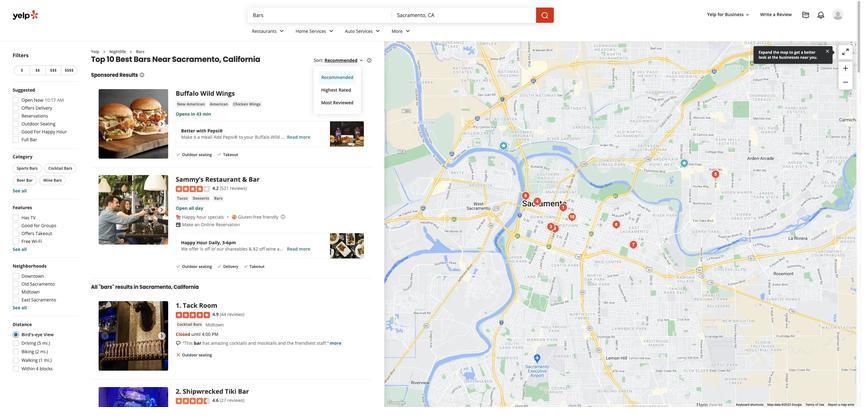 Task type: vqa. For each thing, say whether or not it's contained in the screenshot.
Cocktail to the top
yes



Task type: describe. For each thing, give the bounding box(es) containing it.
distance
[[13, 322, 32, 328]]

1
[[176, 302, 179, 310]]

more for we offer ½ off of our shareables & $2 off wine and beer glasses
[[299, 246, 310, 252]]

1 . tack room
[[176, 302, 217, 310]]

$$
[[36, 68, 40, 73]]

bars up 16 info v2 image
[[134, 54, 151, 65]]

0 horizontal spatial takeout
[[36, 231, 52, 237]]

bar
[[194, 340, 201, 346]]

home
[[296, 28, 308, 34]]

offers takeout
[[22, 231, 52, 237]]

american button
[[209, 101, 229, 108]]

highest
[[321, 87, 338, 93]]

good for good for happy hour
[[22, 129, 33, 135]]

0 vertical spatial hour
[[56, 129, 67, 135]]

0 vertical spatial cocktail bars button
[[44, 164, 76, 173]]

bars inside sports bars button
[[29, 166, 38, 171]]

zoom out image
[[842, 79, 850, 86]]

see for downtown
[[13, 305, 20, 311]]

4.9
[[213, 312, 219, 318]]

and left beer
[[277, 246, 285, 252]]

previous image
[[101, 120, 109, 128]]

sammy's restaurant & bar link
[[176, 175, 260, 184]]

outdoor for takeout 16 checkmark v2 image
[[182, 152, 198, 158]]

option group containing distance
[[11, 322, 78, 374]]

mi.) for driving (5 mi.)
[[42, 340, 50, 346]]

3 seating from the top
[[199, 353, 212, 358]]

google image
[[386, 399, 407, 407]]

east
[[22, 297, 30, 303]]

it
[[194, 134, 196, 140]]

desserts
[[193, 196, 209, 201]]

16 chevron down v2 image
[[359, 58, 364, 63]]

chevys fresh mex image
[[497, 140, 510, 152]]

expand
[[759, 50, 773, 55]]

outdoor down reservations
[[22, 121, 39, 127]]

bars inside bars button
[[214, 196, 223, 201]]

1 vertical spatial in
[[134, 284, 139, 291]]

0 vertical spatial pepsi®
[[208, 128, 223, 134]]

cocktail for rightmost cocktail bars button
[[177, 322, 192, 327]]

reservation
[[216, 222, 240, 228]]

restaurant
[[205, 175, 241, 184]]

sacramento for east sacramento
[[31, 297, 56, 303]]

search
[[788, 49, 802, 55]]

Near text field
[[397, 12, 531, 19]]

bars inside wine bars button
[[54, 178, 62, 183]]

slideshow element for sammy's
[[99, 175, 168, 245]]

yelp for yelp for business
[[708, 12, 717, 18]]

an
[[195, 222, 200, 228]]

good for good for groups
[[22, 223, 33, 229]]

1 horizontal spatial in
[[191, 111, 195, 117]]

2 horizontal spatial takeout
[[250, 264, 265, 269]]

2 horizontal spatial wings
[[281, 134, 294, 140]]

1 see all button from the top
[[13, 188, 27, 194]]

make for make it a meal! add pepsi® to your buffalo wild wings order.
[[181, 134, 193, 140]]

a right it
[[198, 134, 200, 140]]

seating
[[40, 121, 55, 127]]

16 reservation v2 image
[[176, 222, 181, 227]]

free
[[22, 239, 31, 245]]

staff."
[[317, 340, 329, 346]]

has tv
[[22, 215, 36, 221]]

has
[[22, 215, 29, 221]]

restaurants
[[252, 28, 277, 34]]

a right report
[[839, 403, 841, 407]]

4
[[36, 366, 39, 372]]

opens in 43 min
[[176, 111, 211, 117]]

read for and
[[287, 246, 298, 252]]

wine
[[43, 178, 53, 183]]

and right the mocktails
[[278, 340, 286, 346]]

happy for happy hour specials
[[182, 214, 196, 220]]

a right write
[[774, 12, 776, 18]]

1 vertical spatial of
[[816, 403, 819, 407]]

©2023
[[782, 403, 792, 407]]

reviews) for tiki
[[228, 398, 245, 404]]

free wi-fi
[[22, 239, 42, 245]]

map for error
[[841, 403, 848, 407]]

amazing
[[211, 340, 228, 346]]

seating for takeout
[[199, 152, 212, 158]]

16 chevron down v2 image
[[746, 12, 751, 17]]

slideshow element for buffalo
[[99, 89, 168, 159]]

with
[[196, 128, 206, 134]]

good for happy hour
[[22, 129, 67, 135]]

projects image
[[803, 11, 810, 19]]

1 vertical spatial buffalo
[[255, 134, 270, 140]]

bars right best on the top of the page
[[136, 49, 145, 54]]

0 vertical spatial &
[[242, 175, 247, 184]]

happy for happy hour daily, 3-6pm
[[181, 240, 195, 246]]

user actions element
[[703, 8, 853, 47]]

1 vertical spatial california
[[174, 284, 199, 291]]

tack room image
[[557, 201, 570, 214]]

16 info v2 image
[[367, 58, 372, 63]]

previous image for make an online reservation
[[101, 206, 109, 214]]

1 american from the left
[[187, 102, 205, 107]]

(2
[[35, 349, 39, 355]]

buffalo wild wings link
[[176, 89, 235, 98]]

tack
[[183, 302, 198, 310]]

10
[[107, 54, 114, 65]]

3 slideshow element from the top
[[99, 302, 168, 371]]

yelp for yelp link
[[91, 49, 99, 54]]

zoom in image
[[842, 64, 850, 72]]

4.2 star rating image
[[176, 186, 210, 192]]

1 horizontal spatial hour
[[197, 240, 208, 246]]

0 vertical spatial midtown
[[22, 289, 40, 295]]

gluten-
[[238, 214, 253, 220]]

group containing suggested
[[11, 87, 78, 145]]

outdoor seating
[[22, 121, 55, 127]]

next image for previous icon corresponding to bar
[[158, 333, 166, 340]]

bear & crown british pub image
[[520, 190, 532, 202]]

group containing category
[[11, 154, 78, 194]]

tv
[[31, 215, 36, 221]]

sort:
[[314, 57, 323, 63]]

2 vertical spatial more
[[330, 340, 342, 346]]

mi.) for biking (2 mi.)
[[40, 349, 48, 355]]

1 horizontal spatial cocktail bars button
[[176, 322, 203, 328]]

yelp for business button
[[705, 9, 753, 20]]

. for 2
[[179, 388, 181, 396]]

offers for offers delivery
[[22, 105, 34, 111]]

24 chevron down v2 image for auto services
[[374, 27, 382, 35]]

opens
[[176, 111, 190, 117]]

expand the map to get a better look at the businesses near you. tooltip
[[754, 46, 833, 64]]

1 vertical spatial bars link
[[213, 195, 224, 202]]

nightlife link
[[109, 49, 126, 54]]

best
[[116, 54, 132, 65]]

1 horizontal spatial california
[[223, 54, 260, 65]]

bar right full
[[30, 137, 37, 143]]

buffalo wild wings image
[[678, 157, 691, 170]]

and right cocktails
[[248, 340, 256, 346]]

has
[[203, 340, 210, 346]]

bar inside beer bar button
[[26, 178, 33, 183]]

free
[[253, 214, 262, 220]]

closed
[[176, 331, 190, 337]]

2 . shipwrecked tiki bar
[[176, 388, 249, 396]]

add
[[214, 134, 222, 140]]

auto services
[[345, 28, 373, 34]]

0 horizontal spatial wings
[[216, 89, 235, 98]]

happy inside group
[[42, 129, 55, 135]]

now
[[34, 97, 43, 103]]

near
[[152, 54, 171, 65]]

open all day
[[176, 205, 203, 211]]

16 chevron right v2 image for nightlife
[[102, 49, 107, 54]]

wings inside button
[[249, 102, 261, 107]]

16 gluten free v2 image
[[232, 215, 237, 220]]

beer
[[17, 178, 25, 183]]

write a review link
[[758, 9, 795, 20]]

data
[[775, 403, 781, 407]]

24 chevron down v2 image for home services
[[328, 27, 335, 35]]

bar right restaurant
[[249, 175, 260, 184]]

better with pepsi®
[[181, 128, 223, 134]]

within
[[22, 366, 35, 372]]

0 horizontal spatial wild
[[200, 89, 214, 98]]

bar right "tiki"
[[238, 388, 249, 396]]

wine
[[266, 246, 276, 252]]

½
[[200, 246, 204, 252]]

16 checkmark v2 image for takeout
[[176, 152, 181, 157]]

closed until 4:00 pm
[[176, 331, 219, 337]]

3 outdoor seating from the top
[[182, 353, 212, 358]]

16 checkmark v2 image for takeout
[[217, 152, 222, 157]]

0 horizontal spatial delivery
[[36, 105, 52, 111]]

read more for and
[[287, 246, 310, 252]]

sponsored results
[[91, 72, 138, 79]]

4.6 (27 reviews)
[[213, 398, 245, 404]]

next image
[[158, 206, 166, 214]]

walking
[[22, 357, 38, 363]]

cocktail bars inside cocktail bars link
[[177, 322, 202, 327]]

search as map moves
[[788, 49, 833, 55]]

search image
[[542, 12, 549, 19]]

chicken
[[233, 102, 248, 107]]

error
[[848, 403, 855, 407]]

features
[[13, 205, 32, 211]]

0 vertical spatial reviews)
[[230, 185, 247, 192]]

firefly lounge image
[[710, 168, 722, 181]]

1 horizontal spatial delivery
[[223, 264, 238, 269]]

0 horizontal spatial of
[[212, 246, 216, 252]]

bars inside cocktail bars link
[[193, 322, 202, 327]]

gluten-free friendly
[[238, 214, 279, 220]]

(521
[[220, 185, 229, 192]]

home services link
[[291, 23, 340, 41]]

new american link
[[176, 101, 206, 108]]

mocktails
[[257, 340, 277, 346]]

4.9 (44 reviews)
[[213, 312, 245, 318]]

close image
[[826, 48, 831, 54]]

tack room link
[[183, 302, 217, 310]]

near
[[801, 55, 809, 60]]

make an online reservation
[[182, 222, 240, 228]]

read for order.
[[287, 134, 298, 140]]

4:00
[[202, 331, 211, 337]]

old
[[22, 281, 29, 287]]

0 horizontal spatial cocktail bars
[[48, 166, 72, 171]]

wi-
[[32, 239, 38, 245]]

0 horizontal spatial bars link
[[136, 49, 145, 54]]



Task type: locate. For each thing, give the bounding box(es) containing it.
0 vertical spatial see
[[13, 188, 20, 194]]

hour up ½
[[197, 240, 208, 246]]

0 vertical spatial good
[[22, 129, 33, 135]]

1 vertical spatial outdoor seating
[[182, 264, 212, 269]]

outdoor seating down bar
[[182, 353, 212, 358]]

0 horizontal spatial services
[[310, 28, 326, 34]]

2 previous image from the top
[[101, 333, 109, 340]]

1 vertical spatial midtown
[[206, 322, 224, 328]]

offers
[[22, 105, 34, 111], [22, 231, 34, 237]]

2 outdoor seating from the top
[[182, 264, 212, 269]]

hour
[[197, 214, 207, 220]]

1 vertical spatial to
[[239, 134, 243, 140]]

keyboard shortcuts
[[737, 403, 764, 407]]

0 horizontal spatial cocktail
[[48, 166, 63, 171]]

1 vertical spatial wild
[[271, 134, 280, 140]]

tipsy putt image
[[531, 195, 544, 208]]

2 24 chevron down v2 image from the left
[[374, 27, 382, 35]]

offers up reservations
[[22, 105, 34, 111]]

wild left order.
[[271, 134, 280, 140]]

1 vertical spatial sacramento,
[[140, 284, 173, 291]]

16 speech v2 image
[[176, 341, 181, 346]]

get
[[795, 50, 801, 55]]

1 vertical spatial &
[[249, 246, 252, 252]]

business categories element
[[247, 23, 844, 41]]

cocktail bars down the 4.9 star rating image
[[177, 322, 202, 327]]

wild up american link
[[200, 89, 214, 98]]

1 . from the top
[[179, 302, 181, 310]]

mi.) right (2
[[40, 349, 48, 355]]

bird's-
[[22, 332, 35, 338]]

groups
[[41, 223, 56, 229]]

1 seating from the top
[[199, 152, 212, 158]]

2 none field from the left
[[397, 12, 531, 19]]

make left an at bottom
[[182, 222, 193, 228]]

outdoor right 16 close v2 image
[[182, 353, 198, 358]]

hour
[[56, 129, 67, 135], [197, 240, 208, 246]]

2 american from the left
[[210, 102, 228, 107]]

all for category
[[21, 188, 27, 194]]

see all
[[13, 188, 27, 194], [13, 246, 27, 252], [13, 305, 27, 311]]

0 horizontal spatial hour
[[56, 129, 67, 135]]

keyboard
[[737, 403, 750, 407]]

tacos button
[[176, 195, 189, 202]]

the green room image
[[610, 218, 623, 231]]

1 read from the top
[[287, 134, 298, 140]]

recommended button
[[319, 71, 356, 84]]

1 services from the left
[[310, 28, 326, 34]]

1 off from the left
[[205, 246, 210, 252]]

notifications image
[[818, 11, 825, 19]]

yelp left 10
[[91, 49, 99, 54]]

none field near
[[397, 12, 531, 19]]

1 horizontal spatial bars link
[[213, 195, 224, 202]]

order.
[[295, 134, 307, 140]]

$2
[[253, 246, 258, 252]]

recommended up recommended button
[[325, 57, 358, 63]]

for for business
[[718, 12, 724, 18]]

use
[[819, 403, 825, 407]]

next image left closed
[[158, 333, 166, 340]]

mi.) for walking (1 mi.)
[[44, 357, 52, 363]]

walking (1 mi.)
[[22, 357, 52, 363]]

0 horizontal spatial yelp
[[91, 49, 99, 54]]

tacos link
[[176, 195, 189, 202]]

2 16 chevron right v2 image from the left
[[128, 49, 134, 54]]

auto services link
[[340, 23, 387, 41]]

$$$
[[50, 68, 57, 73]]

hilltop tavern bar image
[[627, 239, 640, 251]]

reservations
[[22, 113, 48, 119]]

2 vertical spatial see
[[13, 305, 20, 311]]

1 horizontal spatial takeout
[[223, 152, 238, 158]]

outdoor down offer
[[182, 264, 198, 269]]

seating down ½
[[199, 264, 212, 269]]

sammy's
[[176, 175, 204, 184]]

full
[[22, 137, 29, 143]]

nightlife
[[109, 49, 126, 54]]

mi.) right (5
[[42, 340, 50, 346]]

0 horizontal spatial off
[[205, 246, 210, 252]]

"this bar has amazing cocktails and mocktails and the friendliest staff." more
[[183, 340, 342, 346]]

wings right chicken
[[249, 102, 261, 107]]

3 see all from the top
[[13, 305, 27, 311]]

pepsi® right add
[[223, 134, 238, 140]]

0 horizontal spatial open
[[22, 97, 33, 103]]

0 horizontal spatial in
[[134, 284, 139, 291]]

takeout
[[223, 152, 238, 158], [36, 231, 52, 237], [250, 264, 265, 269]]

mi.) right the (1
[[44, 357, 52, 363]]

delivery down shareables
[[223, 264, 238, 269]]

1 vertical spatial .
[[179, 388, 181, 396]]

2 vertical spatial slideshow element
[[99, 302, 168, 371]]

maria w. image
[[833, 9, 844, 20]]

buffalo
[[176, 89, 199, 98], [255, 134, 270, 140]]

1 vertical spatial 16 checkmark v2 image
[[217, 264, 222, 269]]

1 vertical spatial recommended
[[321, 74, 354, 80]]

yelp left business at the top right
[[708, 12, 717, 18]]

outdoor seating
[[182, 152, 212, 158], [182, 264, 212, 269], [182, 353, 212, 358]]

0 vertical spatial read more
[[287, 134, 310, 140]]

midtown up the east
[[22, 289, 40, 295]]

services right the auto
[[356, 28, 373, 34]]

None search field
[[248, 8, 555, 23]]

24 chevron down v2 image inside home services link
[[328, 27, 335, 35]]

0 horizontal spatial none field
[[253, 12, 387, 19]]

highest rated button
[[319, 84, 356, 97]]

2 vertical spatial see all button
[[13, 305, 27, 311]]

2 . from the top
[[179, 388, 181, 396]]

all down the east
[[21, 305, 27, 311]]

24 chevron down v2 image right more
[[404, 27, 412, 35]]

bar right beer
[[26, 178, 33, 183]]

restaurants link
[[247, 23, 291, 41]]

the cabin image
[[566, 211, 579, 223]]

all down beer bar button
[[21, 188, 27, 194]]

buffalo right your
[[255, 134, 270, 140]]

16 close v2 image
[[176, 353, 181, 358]]

previous image
[[101, 206, 109, 214], [101, 333, 109, 340]]

min
[[203, 111, 211, 117]]

the snug image
[[545, 221, 558, 233]]

seating for delivery
[[199, 264, 212, 269]]

1 horizontal spatial map
[[809, 49, 818, 55]]

1 vertical spatial see all
[[13, 246, 27, 252]]

cocktail bars up wine bars
[[48, 166, 72, 171]]

1 vertical spatial open
[[176, 205, 188, 211]]

2 vertical spatial wings
[[281, 134, 294, 140]]

rated
[[339, 87, 351, 93]]

1 horizontal spatial open
[[176, 205, 188, 211]]

1 vertical spatial pepsi®
[[223, 134, 238, 140]]

frank image
[[549, 223, 562, 235]]

1 read more from the top
[[287, 134, 310, 140]]

yelp inside button
[[708, 12, 717, 18]]

wine bars button
[[39, 176, 66, 185]]

2 see from the top
[[13, 246, 20, 252]]

1 horizontal spatial 24 chevron down v2 image
[[374, 27, 382, 35]]

sacramento down old sacramento
[[31, 297, 56, 303]]

0 vertical spatial recommended
[[325, 57, 358, 63]]

open now 10:17 am
[[22, 97, 64, 103]]

recommended inside recommended button
[[321, 74, 354, 80]]

good down has tv
[[22, 223, 33, 229]]

reviews) for room
[[228, 312, 245, 318]]

2 horizontal spatial 24 chevron down v2 image
[[404, 27, 412, 35]]

happy down the open all day
[[182, 214, 196, 220]]

1 outdoor seating from the top
[[182, 152, 212, 158]]

most reviewed button
[[319, 97, 356, 109]]

2 good from the top
[[22, 223, 33, 229]]

takeout down 'make it a meal! add pepsi® to your buffalo wild wings order.' at the left top
[[223, 152, 238, 158]]

16 checkmark v2 image down our at the bottom left
[[217, 264, 222, 269]]

outdoor for 16 close v2 image
[[182, 353, 198, 358]]

good up full
[[22, 129, 33, 135]]

map right as
[[809, 49, 818, 55]]

sacramento for old sacramento
[[30, 281, 55, 287]]

0 vertical spatial delivery
[[36, 105, 52, 111]]

2 read more from the top
[[287, 246, 310, 252]]

&
[[242, 175, 247, 184], [249, 246, 252, 252]]

read more for order.
[[287, 134, 310, 140]]

map for moves
[[809, 49, 818, 55]]

for inside yelp for business button
[[718, 12, 724, 18]]

see all button for has tv
[[13, 246, 27, 252]]

4.6 star rating image
[[176, 398, 210, 404]]

"this
[[183, 340, 193, 346]]

outdoor seating for delivery
[[182, 264, 212, 269]]

2 vertical spatial mi.)
[[44, 357, 52, 363]]

businesses
[[780, 55, 800, 60]]

0 horizontal spatial 16 chevron right v2 image
[[102, 49, 107, 54]]

open down suggested
[[22, 97, 33, 103]]

option group
[[11, 322, 78, 374]]

pm
[[212, 331, 219, 337]]

all for neighborhoods
[[21, 305, 27, 311]]

services right home
[[310, 28, 326, 34]]

2 horizontal spatial map
[[841, 403, 848, 407]]

map left the get
[[781, 50, 789, 55]]

0 horizontal spatial to
[[239, 134, 243, 140]]

recommended up highest rated
[[321, 74, 354, 80]]

0 vertical spatial cocktail bars
[[48, 166, 72, 171]]

expand map image
[[842, 48, 850, 56]]

0 vertical spatial see all
[[13, 188, 27, 194]]

terms of use
[[806, 403, 825, 407]]

off right the $2
[[259, 246, 265, 252]]

report a map error
[[829, 403, 855, 407]]

1 offers from the top
[[22, 105, 34, 111]]

map region
[[356, 39, 862, 407]]

open for open now 10:17 am
[[22, 97, 33, 103]]

0 vertical spatial for
[[718, 12, 724, 18]]

top 10 best bars near sacramento, california
[[91, 54, 260, 65]]

3 24 chevron down v2 image from the left
[[404, 27, 412, 35]]

0 vertical spatial outdoor seating
[[182, 152, 212, 158]]

american up min
[[210, 102, 228, 107]]

1 vertical spatial hour
[[197, 240, 208, 246]]

in right results
[[134, 284, 139, 291]]

1 vertical spatial wings
[[249, 102, 261, 107]]

0 vertical spatial happy
[[42, 129, 55, 135]]

outdoor for 16 checkmark v2 image corresponding to delivery
[[182, 264, 198, 269]]

cocktail up wine bars
[[48, 166, 63, 171]]

cocktail bars
[[48, 166, 72, 171], [177, 322, 202, 327]]

reviews) right (521
[[230, 185, 247, 192]]

for up offers takeout
[[34, 223, 40, 229]]

results
[[115, 284, 133, 291]]

1 vertical spatial reviews)
[[228, 312, 245, 318]]

more for make it a meal! add pepsi® to your buffalo wild wings order.
[[299, 134, 310, 140]]

24 chevron down v2 image
[[328, 27, 335, 35], [374, 27, 382, 35], [404, 27, 412, 35]]

16 happy hour specials v2 image
[[176, 215, 181, 220]]

bars
[[136, 49, 145, 54], [134, 54, 151, 65], [29, 166, 38, 171], [64, 166, 72, 171], [54, 178, 62, 183], [214, 196, 223, 201], [193, 322, 202, 327]]

bars up wine bars button
[[64, 166, 72, 171]]

1 horizontal spatial cocktail bars
[[177, 322, 202, 327]]

1 horizontal spatial services
[[356, 28, 373, 34]]

cocktail bars button down the 4.9 star rating image
[[176, 322, 203, 328]]

2 off from the left
[[259, 246, 265, 252]]

keyboard shortcuts button
[[737, 403, 764, 407]]

16 checkmark v2 image for delivery
[[176, 264, 181, 269]]

recommended for recommended dropdown button
[[325, 57, 358, 63]]

1 vertical spatial see all button
[[13, 246, 27, 252]]

room
[[199, 302, 217, 310]]

recommended
[[325, 57, 358, 63], [321, 74, 354, 80]]

bars up closed until 4:00 pm on the left bottom of page
[[193, 322, 202, 327]]

chicken wings link
[[232, 101, 262, 108]]

2 services from the left
[[356, 28, 373, 34]]

0 vertical spatial more
[[299, 134, 310, 140]]

1 horizontal spatial midtown
[[206, 322, 224, 328]]

0 vertical spatial previous image
[[101, 206, 109, 214]]

1 horizontal spatial to
[[790, 50, 794, 55]]

1 vertical spatial read
[[287, 246, 298, 252]]

see all down free on the left bottom
[[13, 246, 27, 252]]

buffalo up new american
[[176, 89, 199, 98]]

2 see all button from the top
[[13, 246, 27, 252]]

see all down beer
[[13, 188, 27, 194]]

outdoor seating down offer
[[182, 264, 212, 269]]

24 chevron down v2 image right auto services
[[374, 27, 382, 35]]

to left the get
[[790, 50, 794, 55]]

0 vertical spatial takeout
[[223, 152, 238, 158]]

. for 1
[[179, 302, 181, 310]]

0 vertical spatial seating
[[199, 152, 212, 158]]

2 read from the top
[[287, 246, 298, 252]]

midtown up pm
[[206, 322, 224, 328]]

0 vertical spatial 16 checkmark v2 image
[[217, 152, 222, 157]]

1 slideshow element from the top
[[99, 89, 168, 159]]

0 horizontal spatial california
[[174, 284, 199, 291]]

american link
[[209, 101, 229, 108]]

california
[[223, 54, 260, 65], [174, 284, 199, 291]]

wings up "american" button
[[216, 89, 235, 98]]

1 vertical spatial cocktail
[[177, 322, 192, 327]]

cocktail up closed
[[177, 322, 192, 327]]

shareables
[[225, 246, 248, 252]]

16 info v2 image
[[139, 73, 144, 78]]

seating down "meal!"
[[199, 152, 212, 158]]

0 vertical spatial buffalo
[[176, 89, 199, 98]]

0 vertical spatial slideshow element
[[99, 89, 168, 159]]

1 none field from the left
[[253, 12, 387, 19]]

of
[[212, 246, 216, 252], [816, 403, 819, 407]]

1 previous image from the top
[[101, 206, 109, 214]]

16 checkmark v2 image
[[217, 152, 222, 157], [217, 264, 222, 269]]

1 vertical spatial delivery
[[223, 264, 238, 269]]

reviews) down "tiki"
[[228, 398, 245, 404]]

3 see all button from the top
[[13, 305, 27, 311]]

2 see all from the top
[[13, 246, 27, 252]]

$ button
[[14, 65, 30, 75]]

terms
[[806, 403, 815, 407]]

16 chevron right v2 image for bars
[[128, 49, 134, 54]]

0 vertical spatial to
[[790, 50, 794, 55]]

1 see from the top
[[13, 188, 20, 194]]

happy down seating
[[42, 129, 55, 135]]

delivery down the "open now 10:17 am"
[[36, 105, 52, 111]]

wings left order.
[[281, 134, 294, 140]]

for left business at the top right
[[718, 12, 724, 18]]

map for to
[[781, 50, 789, 55]]

category
[[13, 154, 32, 160]]

1 vertical spatial good
[[22, 223, 33, 229]]

1 vertical spatial sacramento
[[31, 297, 56, 303]]

24 chevron down v2 image inside more link
[[404, 27, 412, 35]]

see all for has tv
[[13, 246, 27, 252]]

16 checkmark v2 image for delivery
[[217, 264, 222, 269]]

2 seating from the top
[[199, 264, 212, 269]]

info icon image
[[280, 214, 285, 220], [280, 214, 285, 220]]

0 horizontal spatial midtown
[[22, 289, 40, 295]]

see all button for downtown
[[13, 305, 27, 311]]

3 see from the top
[[13, 305, 20, 311]]

0 vertical spatial read
[[287, 134, 298, 140]]

see all for downtown
[[13, 305, 27, 311]]

to inside expand the map to get a better look at the businesses near you.
[[790, 50, 794, 55]]

group
[[839, 62, 853, 90], [11, 87, 78, 145], [11, 154, 78, 194], [11, 205, 78, 253], [11, 263, 78, 311]]

1 24 chevron down v2 image from the left
[[328, 27, 335, 35]]

0 vertical spatial sacramento
[[30, 281, 55, 287]]

glasses
[[297, 246, 312, 252]]

2 offers from the top
[[22, 231, 34, 237]]

services for home services
[[310, 28, 326, 34]]

1 vertical spatial takeout
[[36, 231, 52, 237]]

group containing features
[[11, 205, 78, 253]]

services for auto services
[[356, 28, 373, 34]]

1 vertical spatial mi.)
[[40, 349, 48, 355]]

for for groups
[[34, 223, 40, 229]]

takeout down the $2
[[250, 264, 265, 269]]

open
[[22, 97, 33, 103], [176, 205, 188, 211]]

shortcuts
[[751, 403, 764, 407]]

tiki
[[225, 388, 237, 396]]

. up 4.6 star rating image
[[179, 388, 181, 396]]

american up "opens in 43 min" at the left top
[[187, 102, 205, 107]]

see all button down beer
[[13, 188, 27, 194]]

chicken wings
[[233, 102, 261, 107]]

24 chevron down v2 image inside 'auto services' link
[[374, 27, 382, 35]]

1 see all from the top
[[13, 188, 27, 194]]

a
[[774, 12, 776, 18], [802, 50, 804, 55], [198, 134, 200, 140], [839, 403, 841, 407]]

day
[[195, 205, 203, 211]]

0 vertical spatial sacramento,
[[172, 54, 221, 65]]

next image
[[158, 120, 166, 128], [158, 333, 166, 340]]

new
[[177, 102, 186, 107]]

bars button
[[213, 195, 224, 202]]

2 vertical spatial seating
[[199, 353, 212, 358]]

1 vertical spatial slideshow element
[[99, 175, 168, 245]]

sacramento down downtown
[[30, 281, 55, 287]]

recommended for recommended button
[[321, 74, 354, 80]]

all for features
[[21, 246, 27, 252]]

0 vertical spatial next image
[[158, 120, 166, 128]]

group containing neighborhoods
[[11, 263, 78, 311]]

your
[[244, 134, 254, 140]]

at
[[768, 55, 772, 60]]

24 chevron down v2 image
[[278, 27, 286, 35]]

to left your
[[239, 134, 243, 140]]

desserts button
[[192, 195, 210, 202]]

neighborhoods
[[13, 263, 47, 269]]

cocktail for top cocktail bars button
[[48, 166, 63, 171]]

make down better
[[181, 134, 193, 140]]

beer bar
[[17, 178, 33, 183]]

happy hour daily, 3-6pm
[[181, 240, 236, 246]]

hour right for
[[56, 129, 67, 135]]

yelp for business
[[708, 12, 744, 18]]

all down free on the left bottom
[[21, 246, 27, 252]]

1 horizontal spatial american
[[210, 102, 228, 107]]

2 slideshow element from the top
[[99, 175, 168, 245]]

see all button down free on the left bottom
[[13, 246, 27, 252]]

& up '4.2 (521 reviews)'
[[242, 175, 247, 184]]

1 vertical spatial next image
[[158, 333, 166, 340]]

16 checkmark v2 image
[[176, 152, 181, 157], [176, 264, 181, 269], [243, 264, 249, 269]]

all
[[91, 284, 98, 291]]

happy
[[42, 129, 55, 135], [182, 214, 196, 220], [181, 240, 195, 246]]

slideshow element
[[99, 89, 168, 159], [99, 175, 168, 245], [99, 302, 168, 371]]

0 horizontal spatial cocktail bars button
[[44, 164, 76, 173]]

16 checkmark v2 image down add
[[217, 152, 222, 157]]

a inside expand the map to get a better look at the businesses near you.
[[802, 50, 804, 55]]

outdoor down it
[[182, 152, 198, 158]]

1 horizontal spatial wings
[[249, 102, 261, 107]]

make for make an online reservation
[[182, 222, 193, 228]]

see all button down the east
[[13, 305, 27, 311]]

1 vertical spatial for
[[34, 223, 40, 229]]

outdoor seating down it
[[182, 152, 212, 158]]

offers for offers takeout
[[22, 231, 34, 237]]

4.9 star rating image
[[176, 312, 210, 318]]

east sacramento
[[22, 297, 56, 303]]

all left day
[[189, 205, 194, 211]]

write a review
[[761, 12, 792, 18]]

online
[[201, 222, 215, 228]]

0 horizontal spatial buffalo
[[176, 89, 199, 98]]

16 chevron right v2 image
[[102, 49, 107, 54], [128, 49, 134, 54]]

more
[[392, 28, 403, 34]]

1 vertical spatial happy
[[182, 214, 196, 220]]

. left tack
[[179, 302, 181, 310]]

delivery
[[36, 105, 52, 111], [223, 264, 238, 269]]

moves
[[819, 49, 833, 55]]

1 good from the top
[[22, 129, 33, 135]]

offer
[[189, 246, 199, 252]]

& left the $2
[[249, 246, 252, 252]]

0 vertical spatial cocktail
[[48, 166, 63, 171]]

2 16 checkmark v2 image from the top
[[217, 264, 222, 269]]

1 vertical spatial cocktail bars
[[177, 322, 202, 327]]

24 chevron down v2 image left the auto
[[328, 27, 335, 35]]

view
[[44, 332, 54, 338]]

see all button
[[13, 188, 27, 194], [13, 246, 27, 252], [13, 305, 27, 311]]

meal!
[[201, 134, 212, 140]]

better
[[181, 128, 195, 134]]

0 horizontal spatial map
[[781, 50, 789, 55]]

0 vertical spatial of
[[212, 246, 216, 252]]

1 horizontal spatial &
[[249, 246, 252, 252]]

happy up we
[[181, 240, 195, 246]]

1 16 chevron right v2 image from the left
[[102, 49, 107, 54]]

next image left better
[[158, 120, 166, 128]]

in left 43
[[191, 111, 195, 117]]

1 next image from the top
[[158, 120, 166, 128]]

bars right sports
[[29, 166, 38, 171]]

see for has tv
[[13, 246, 20, 252]]

none field the find
[[253, 12, 387, 19]]

reviews) right (44
[[228, 312, 245, 318]]

seating
[[199, 152, 212, 158], [199, 264, 212, 269], [199, 353, 212, 358]]

None field
[[253, 12, 387, 19], [397, 12, 531, 19]]

24 chevron down v2 image for more
[[404, 27, 412, 35]]

previous image for bar
[[101, 333, 109, 340]]

see all down the east
[[13, 305, 27, 311]]

wine bars
[[43, 178, 62, 183]]

next image for previous image
[[158, 120, 166, 128]]

map inside expand the map to get a better look at the businesses near you.
[[781, 50, 789, 55]]

see up neighborhoods
[[13, 246, 20, 252]]

1 16 checkmark v2 image from the top
[[217, 152, 222, 157]]

of left use
[[816, 403, 819, 407]]

16 chevron right v2 image right nightlife link
[[128, 49, 134, 54]]

off right ½
[[205, 246, 210, 252]]

reviews)
[[230, 185, 247, 192], [228, 312, 245, 318], [228, 398, 245, 404]]

see up the distance
[[13, 305, 20, 311]]

Find text field
[[253, 12, 387, 19]]

1 horizontal spatial of
[[816, 403, 819, 407]]

2 next image from the top
[[158, 333, 166, 340]]

cocktail bars button up wine bars
[[44, 164, 76, 173]]

open for open all day
[[176, 205, 188, 211]]

outdoor seating for takeout
[[182, 152, 212, 158]]



